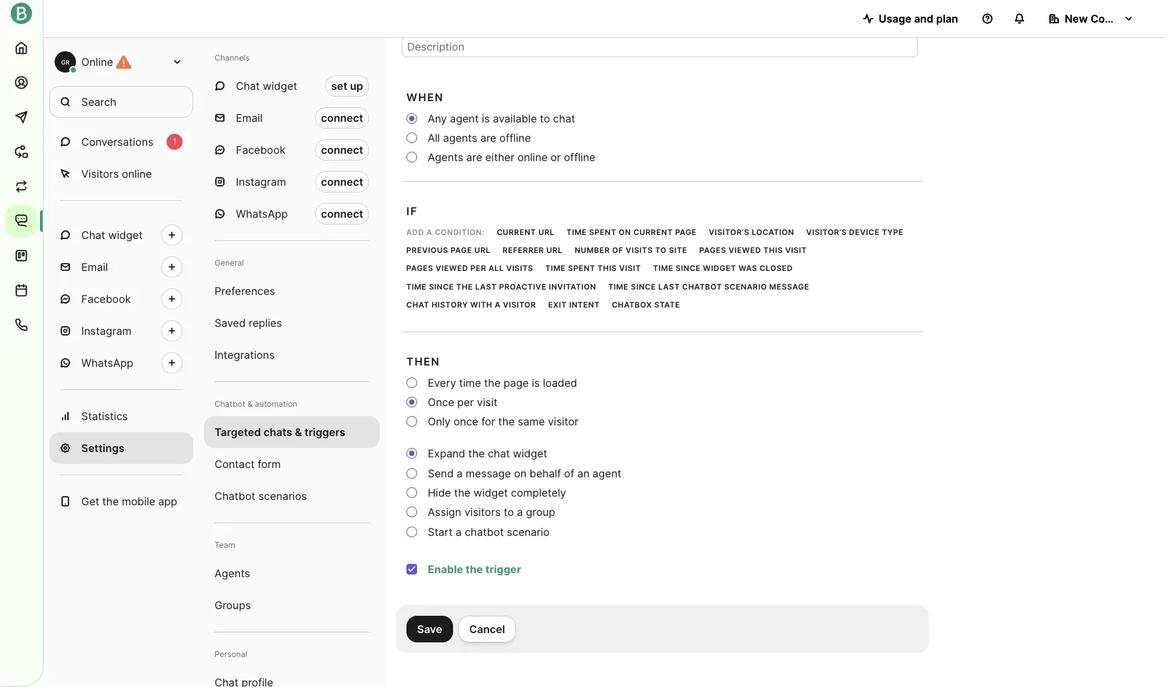 Task type: locate. For each thing, give the bounding box(es) containing it.
chatbot up targeted
[[215, 399, 245, 409]]

send a message on behalf of an agent
[[428, 467, 622, 480]]

usage and plan button
[[852, 5, 969, 32]]

1 horizontal spatial this
[[764, 246, 783, 255]]

1 vertical spatial facebook
[[81, 293, 131, 306]]

0 horizontal spatial chat widget
[[81, 229, 143, 242]]

0 horizontal spatial offline
[[499, 131, 531, 145]]

to
[[540, 112, 550, 125], [655, 246, 667, 255], [504, 506, 514, 519]]

visitors online
[[81, 167, 152, 181]]

connect
[[321, 111, 363, 125], [321, 143, 363, 157], [321, 175, 363, 189], [321, 207, 363, 221]]

offline down available
[[499, 131, 531, 145]]

chat widget
[[236, 79, 297, 93], [81, 229, 143, 242]]

2 last from the left
[[658, 282, 680, 292]]

a right start
[[456, 526, 462, 539]]

chat history with a visitor
[[406, 301, 536, 310]]

0 vertical spatial facebook
[[236, 143, 286, 157]]

chat up email 'link'
[[81, 229, 105, 242]]

a right send at the left of page
[[457, 467, 463, 480]]

are up either
[[480, 131, 496, 145]]

last up with
[[475, 282, 497, 292]]

page up only once for the same visitor
[[504, 377, 529, 390]]

0 horizontal spatial email
[[81, 261, 108, 274]]

pages inside button
[[700, 246, 727, 255]]

instagram link
[[49, 315, 193, 347]]

0 vertical spatial this
[[764, 246, 783, 255]]

agent right 'an'
[[593, 467, 622, 480]]

new company
[[1065, 12, 1140, 25]]

to right available
[[540, 112, 550, 125]]

time inside time since last chatbot scenario message button
[[608, 282, 629, 292]]

0 vertical spatial instagram
[[236, 175, 286, 189]]

pages for pages viewed this visit
[[700, 246, 727, 255]]

since down site
[[676, 264, 701, 273]]

time since the last proactive invitation button
[[402, 279, 601, 295]]

per up once
[[457, 396, 474, 409]]

cancel
[[469, 623, 505, 636]]

0 vertical spatial scenario
[[724, 282, 767, 292]]

1 horizontal spatial visitor's
[[806, 228, 847, 237]]

replies
[[249, 317, 282, 330]]

of inside button
[[612, 246, 624, 255]]

preferences link
[[204, 275, 380, 307]]

per
[[471, 264, 486, 273], [457, 396, 474, 409]]

device
[[849, 228, 880, 237]]

1 vertical spatial of
[[564, 467, 574, 480]]

chat up or
[[553, 112, 575, 125]]

1 last from the left
[[475, 282, 497, 292]]

viewed down previous page url button
[[436, 264, 468, 273]]

visits up the proactive
[[506, 264, 533, 273]]

last up state on the right of the page
[[658, 282, 680, 292]]

1 horizontal spatial of
[[612, 246, 624, 255]]

visit for time spent this visit
[[619, 264, 641, 273]]

agents down team
[[215, 567, 250, 581]]

1 vertical spatial instagram
[[81, 325, 132, 338]]

only once for the same visitor
[[428, 416, 579, 429]]

previous
[[406, 246, 448, 255]]

agents for agents are either online or offline
[[428, 151, 463, 164]]

0 horizontal spatial viewed
[[436, 264, 468, 273]]

the
[[456, 282, 473, 292], [484, 377, 501, 390], [498, 416, 515, 429], [468, 448, 485, 461], [454, 487, 471, 500], [102, 495, 119, 509], [466, 563, 483, 576]]

per left 'all'
[[471, 264, 486, 273]]

offline right or
[[564, 151, 596, 164]]

time since widget was closed button
[[649, 261, 798, 277]]

time inside time spent on current page 'button'
[[567, 228, 587, 237]]

connect for email
[[321, 111, 363, 125]]

to down hide the widget completely
[[504, 506, 514, 519]]

whatsapp up "general"
[[236, 207, 288, 221]]

this down location
[[764, 246, 783, 255]]

since up the history
[[429, 282, 454, 292]]

1 horizontal spatial agents
[[428, 151, 463, 164]]

0 vertical spatial offline
[[499, 131, 531, 145]]

agents for agents
[[215, 567, 250, 581]]

0 vertical spatial chatbot
[[682, 282, 722, 292]]

viewed inside button
[[729, 246, 761, 255]]

widget left the "set" on the left top
[[263, 79, 297, 93]]

of down time spent on current page 'button'
[[612, 246, 624, 255]]

2 vertical spatial visit
[[477, 396, 498, 409]]

per inside button
[[471, 264, 486, 273]]

send
[[428, 467, 454, 480]]

gr
[[61, 58, 70, 66]]

time up chatbox
[[608, 282, 629, 292]]

enable the trigger
[[428, 563, 521, 576]]

0 horizontal spatial visitor's
[[709, 228, 750, 237]]

1 vertical spatial pages
[[406, 264, 433, 273]]

1 visitor's from the left
[[709, 228, 750, 237]]

chat down only once for the same visitor
[[488, 448, 510, 461]]

widget up email 'link'
[[108, 229, 143, 242]]

1 horizontal spatial facebook
[[236, 143, 286, 157]]

type
[[882, 228, 904, 237]]

this
[[764, 246, 783, 255], [598, 264, 617, 273]]

1 vertical spatial chatbot
[[215, 490, 256, 503]]

1 vertical spatial online
[[122, 167, 152, 181]]

0 vertical spatial to
[[540, 112, 550, 125]]

1 vertical spatial whatsapp
[[81, 357, 133, 370]]

1 vertical spatial chat
[[488, 448, 510, 461]]

1 vertical spatial chat
[[81, 229, 105, 242]]

time inside time since widget was closed button
[[653, 264, 674, 273]]

message down "closed"
[[770, 282, 809, 292]]

0 vertical spatial spent
[[589, 228, 617, 237]]

enable
[[428, 563, 463, 576]]

a right with
[[495, 301, 501, 310]]

0 horizontal spatial scenario
[[507, 526, 550, 539]]

time since last chatbot scenario message button
[[604, 279, 814, 295]]

0 vertical spatial page
[[675, 228, 697, 237]]

time inside time spent this visit button
[[546, 264, 566, 273]]

2 vertical spatial page
[[504, 377, 529, 390]]

state
[[654, 301, 680, 310]]

page up site
[[675, 228, 697, 237]]

1 vertical spatial agents
[[215, 567, 250, 581]]

since up chatbox state
[[631, 282, 656, 292]]

1 vertical spatial viewed
[[436, 264, 468, 273]]

time spent on current page
[[567, 228, 697, 237]]

online right visitors at the top left of page
[[122, 167, 152, 181]]

url for referrer url
[[547, 246, 563, 255]]

visit down number of visits to site button
[[619, 264, 641, 273]]

1 vertical spatial is
[[532, 377, 540, 390]]

spent inside 'button'
[[589, 228, 617, 237]]

since
[[676, 264, 701, 273], [429, 282, 454, 292], [631, 282, 656, 292]]

0 vertical spatial online
[[518, 151, 548, 164]]

completely
[[511, 487, 566, 500]]

is left 'loaded'
[[532, 377, 540, 390]]

url inside button
[[475, 246, 491, 255]]

2 horizontal spatial visit
[[785, 246, 807, 255]]

loaded
[[543, 377, 577, 390]]

on left 'behalf'
[[514, 467, 527, 480]]

pages for pages viewed per all visits
[[406, 264, 433, 273]]

0 vertical spatial viewed
[[729, 246, 761, 255]]

scenario
[[724, 282, 767, 292], [507, 526, 550, 539]]

pages down previous
[[406, 264, 433, 273]]

1 horizontal spatial visitor
[[548, 416, 579, 429]]

0 horizontal spatial whatsapp
[[81, 357, 133, 370]]

1 vertical spatial to
[[655, 246, 667, 255]]

widget up time since last chatbot scenario message at top
[[703, 264, 736, 273]]

0 vertical spatial is
[[482, 112, 490, 125]]

visitor's for visitor's device type
[[806, 228, 847, 237]]

message inside button
[[770, 282, 809, 292]]

chatbot down time since widget was closed button
[[682, 282, 722, 292]]

since for widget
[[676, 264, 701, 273]]

a left group
[[517, 506, 523, 519]]

widget inside "link"
[[108, 229, 143, 242]]

time inside time since the last proactive invitation button
[[406, 282, 427, 292]]

connect for facebook
[[321, 143, 363, 157]]

pages inside button
[[406, 264, 433, 273]]

1 vertical spatial this
[[598, 264, 617, 273]]

message down expand the chat widget
[[466, 467, 511, 480]]

visitor's device type button
[[802, 225, 908, 241]]

to left site
[[655, 246, 667, 255]]

viewed up was on the right top of page
[[729, 246, 761, 255]]

chat down channels
[[236, 79, 260, 93]]

any
[[428, 112, 447, 125]]

email down chat widget "link"
[[81, 261, 108, 274]]

on up number of visits to site
[[619, 228, 631, 237]]

scenario down was on the right top of page
[[724, 282, 767, 292]]

2 connect from the top
[[321, 143, 363, 157]]

online
[[81, 55, 113, 69]]

whatsapp down instagram link
[[81, 357, 133, 370]]

4 connect from the top
[[321, 207, 363, 221]]

0 vertical spatial chat
[[553, 112, 575, 125]]

groups link
[[204, 590, 380, 622]]

0 horizontal spatial agents
[[215, 567, 250, 581]]

targeted chats & triggers link
[[204, 417, 380, 449]]

settings link
[[49, 433, 193, 465]]

get the mobile app
[[81, 495, 177, 509]]

1 vertical spatial spent
[[568, 264, 595, 273]]

1 vertical spatial visits
[[506, 264, 533, 273]]

last
[[475, 282, 497, 292], [658, 282, 680, 292]]

1 horizontal spatial message
[[770, 282, 809, 292]]

number
[[575, 246, 610, 255]]

spent inside button
[[568, 264, 595, 273]]

facebook link
[[49, 283, 193, 315]]

1 horizontal spatial pages
[[700, 246, 727, 255]]

agents down all
[[428, 151, 463, 164]]

visits
[[626, 246, 653, 255], [506, 264, 533, 273]]

time up the invitation
[[546, 264, 566, 273]]

1 horizontal spatial &
[[295, 426, 302, 439]]

viewed inside button
[[436, 264, 468, 273]]

set up
[[331, 79, 363, 93]]

connect for instagram
[[321, 175, 363, 189]]

0 vertical spatial email
[[236, 111, 263, 125]]

chatbot down visitors
[[465, 526, 504, 539]]

page
[[675, 228, 697, 237], [451, 246, 472, 255], [504, 377, 529, 390]]

1 horizontal spatial agent
[[593, 467, 622, 480]]

spent for on
[[589, 228, 617, 237]]

since inside button
[[631, 282, 656, 292]]

are down all agents are offline
[[466, 151, 482, 164]]

Description text field
[[402, 36, 918, 57]]

closed
[[760, 264, 793, 273]]

time for time spent this visit
[[546, 264, 566, 273]]

spent up the number on the top
[[589, 228, 617, 237]]

2 visitor's from the left
[[806, 228, 847, 237]]

2 chatbot from the top
[[215, 490, 256, 503]]

visitors online link
[[49, 158, 193, 190]]

email inside 'link'
[[81, 261, 108, 274]]

1 vertical spatial email
[[81, 261, 108, 274]]

0 horizontal spatial since
[[429, 282, 454, 292]]

url up referrer url
[[539, 228, 555, 237]]

time for time spent on current page
[[567, 228, 587, 237]]

1 horizontal spatial visit
[[619, 264, 641, 273]]

1 vertical spatial scenario
[[507, 526, 550, 539]]

online left or
[[518, 151, 548, 164]]

visitor's left device
[[806, 228, 847, 237]]

url right referrer
[[547, 246, 563, 255]]

email link
[[49, 251, 193, 283]]

is up all agents are offline
[[482, 112, 490, 125]]

time down site
[[653, 264, 674, 273]]

instagram
[[236, 175, 286, 189], [81, 325, 132, 338]]

0 horizontal spatial visits
[[506, 264, 533, 273]]

the right enable at the left bottom of page
[[466, 563, 483, 576]]

chatbot down contact
[[215, 490, 256, 503]]

1 horizontal spatial since
[[631, 282, 656, 292]]

1 vertical spatial chat widget
[[81, 229, 143, 242]]

set
[[331, 79, 347, 93]]

0 horizontal spatial online
[[122, 167, 152, 181]]

previous page url
[[406, 246, 491, 255]]

page up pages viewed per all visits
[[451, 246, 472, 255]]

visits down time spent on current page 'button'
[[626, 246, 653, 255]]

1 horizontal spatial scenario
[[724, 282, 767, 292]]

online
[[518, 151, 548, 164], [122, 167, 152, 181]]

on inside 'button'
[[619, 228, 631, 237]]

1 horizontal spatial page
[[504, 377, 529, 390]]

1 horizontal spatial is
[[532, 377, 540, 390]]

1 horizontal spatial chat
[[236, 79, 260, 93]]

spent up the invitation
[[568, 264, 595, 273]]

0 horizontal spatial agent
[[450, 112, 479, 125]]

0 horizontal spatial chat
[[81, 229, 105, 242]]

current url
[[497, 228, 555, 237]]

pages viewed this visit button
[[695, 243, 812, 259]]

time for time since last chatbot scenario message
[[608, 282, 629, 292]]

1 chatbot from the top
[[215, 399, 245, 409]]

time up the number on the top
[[567, 228, 587, 237]]

since for last
[[631, 282, 656, 292]]

0 vertical spatial on
[[619, 228, 631, 237]]

& left automation
[[248, 399, 253, 409]]

2 horizontal spatial since
[[676, 264, 701, 273]]

get
[[81, 495, 99, 509]]

0 vertical spatial visits
[[626, 246, 653, 255]]

1 horizontal spatial chat
[[553, 112, 575, 125]]

url up pages viewed per all visits
[[475, 246, 491, 255]]

chat widget down channels
[[236, 79, 297, 93]]

viewed for this
[[729, 246, 761, 255]]

1 horizontal spatial instagram
[[236, 175, 286, 189]]

visitor down the proactive
[[503, 301, 536, 310]]

visitor's device type
[[806, 228, 904, 237]]

mobile
[[122, 495, 155, 509]]

visitor right same
[[548, 416, 579, 429]]

time spent on current page button
[[562, 225, 701, 241]]

cancel button
[[459, 616, 516, 643]]

1 vertical spatial chatbot
[[465, 526, 504, 539]]

2 vertical spatial chat
[[406, 301, 429, 310]]

settings
[[81, 442, 124, 455]]

0 horizontal spatial visit
[[477, 396, 498, 409]]

2 horizontal spatial chat
[[406, 301, 429, 310]]

usage
[[879, 12, 912, 25]]

visit up for
[[477, 396, 498, 409]]

visitor
[[503, 301, 536, 310], [548, 416, 579, 429]]

visit up "closed"
[[785, 246, 807, 255]]

0 horizontal spatial last
[[475, 282, 497, 292]]

1 horizontal spatial whatsapp
[[236, 207, 288, 221]]

of
[[612, 246, 624, 255], [564, 467, 574, 480]]

integrations link
[[204, 339, 380, 371]]

this down the number on the top
[[598, 264, 617, 273]]

then
[[407, 355, 440, 369]]

of left 'an'
[[564, 467, 574, 480]]

0 horizontal spatial visitor
[[503, 301, 536, 310]]

1 horizontal spatial offline
[[564, 151, 596, 164]]

3 connect from the top
[[321, 175, 363, 189]]

agents link
[[204, 558, 380, 590]]

exit
[[548, 301, 567, 310]]

email down channels
[[236, 111, 263, 125]]

& right chats
[[295, 426, 302, 439]]

scenario down group
[[507, 526, 550, 539]]

chat widget up email 'link'
[[81, 229, 143, 242]]

0 vertical spatial per
[[471, 264, 486, 273]]

agent up agents on the top of page
[[450, 112, 479, 125]]

time
[[567, 228, 587, 237], [546, 264, 566, 273], [653, 264, 674, 273], [406, 282, 427, 292], [608, 282, 629, 292]]

chat left the history
[[406, 301, 429, 310]]

2 vertical spatial to
[[504, 506, 514, 519]]

pages up time since widget was closed
[[700, 246, 727, 255]]

chatbot & automation
[[215, 399, 297, 409]]

1 horizontal spatial viewed
[[729, 246, 761, 255]]

every
[[428, 377, 456, 390]]

any agent is available to chat
[[428, 112, 575, 125]]

for
[[481, 416, 495, 429]]

spent for this
[[568, 264, 595, 273]]

time down previous
[[406, 282, 427, 292]]

1 connect from the top
[[321, 111, 363, 125]]

the down pages viewed per all visits button
[[456, 282, 473, 292]]

site
[[669, 246, 687, 255]]

0 vertical spatial whatsapp
[[236, 207, 288, 221]]

0 vertical spatial agents
[[428, 151, 463, 164]]

1 vertical spatial are
[[466, 151, 482, 164]]

0 horizontal spatial chatbot
[[465, 526, 504, 539]]

1 vertical spatial visit
[[619, 264, 641, 273]]

groups
[[215, 599, 251, 613]]

chatbot
[[682, 282, 722, 292], [465, 526, 504, 539]]

1 horizontal spatial chatbot
[[682, 282, 722, 292]]

new
[[1065, 12, 1088, 25]]

whatsapp link
[[49, 347, 193, 379]]

chatbot
[[215, 399, 245, 409], [215, 490, 256, 503]]

visitor's up pages viewed this visit
[[709, 228, 750, 237]]



Task type: vqa. For each thing, say whether or not it's contained in the screenshot.


Task type: describe. For each thing, give the bounding box(es) containing it.
saved replies
[[215, 317, 282, 330]]

0 vertical spatial agent
[[450, 112, 479, 125]]

the right expand
[[468, 448, 485, 461]]

visitors
[[465, 506, 501, 519]]

expand
[[428, 448, 465, 461]]

1 horizontal spatial chat widget
[[236, 79, 297, 93]]

0 horizontal spatial on
[[514, 467, 527, 480]]

agents are either online or offline
[[428, 151, 596, 164]]

chatbot for chatbot scenarios
[[215, 490, 256, 503]]

number of visits to site
[[575, 246, 687, 255]]

pages viewed per all visits
[[406, 264, 533, 273]]

all agents are offline
[[428, 131, 531, 145]]

expand the chat widget
[[428, 448, 547, 461]]

targeted chats & triggers
[[215, 426, 345, 439]]

visitor's for visitor's location
[[709, 228, 750, 237]]

time since widget was closed
[[653, 264, 793, 273]]

last inside button
[[658, 282, 680, 292]]

when
[[407, 90, 444, 104]]

app
[[158, 495, 177, 509]]

behalf
[[530, 467, 561, 480]]

time for time since widget was closed
[[653, 264, 674, 273]]

an
[[577, 467, 590, 480]]

same
[[518, 416, 545, 429]]

only
[[428, 416, 451, 429]]

search
[[81, 95, 116, 109]]

widget inside button
[[703, 264, 736, 273]]

saved replies link
[[204, 307, 380, 339]]

referrer url
[[503, 246, 563, 255]]

time since last chatbot scenario message
[[608, 282, 809, 292]]

widget up assign visitors to a group
[[474, 487, 508, 500]]

time spent this visit button
[[541, 261, 646, 277]]

chat inside button
[[406, 301, 429, 310]]

1
[[173, 137, 176, 147]]

number of visits to site button
[[570, 243, 692, 259]]

visitor's location button
[[705, 225, 799, 241]]

1 vertical spatial visitor
[[548, 416, 579, 429]]

or
[[551, 151, 561, 164]]

location
[[752, 228, 794, 237]]

visitor inside button
[[503, 301, 536, 310]]

visits inside button
[[626, 246, 653, 255]]

chat inside "link"
[[81, 229, 105, 242]]

chat widget inside "link"
[[81, 229, 143, 242]]

every time the page is loaded
[[428, 377, 577, 390]]

save
[[417, 623, 442, 636]]

company
[[1091, 12, 1140, 25]]

available
[[493, 112, 537, 125]]

contact
[[215, 458, 255, 471]]

visits inside button
[[506, 264, 533, 273]]

last inside button
[[475, 282, 497, 292]]

channels
[[215, 53, 250, 63]]

time for time since the last proactive invitation
[[406, 282, 427, 292]]

widget up send a message on behalf of an agent
[[513, 448, 547, 461]]

usage and plan
[[879, 12, 958, 25]]

up
[[350, 79, 363, 93]]

history
[[432, 301, 468, 310]]

pages viewed this visit
[[700, 246, 807, 255]]

the right time
[[484, 377, 501, 390]]

time spent this visit
[[546, 264, 641, 273]]

the right get
[[102, 495, 119, 509]]

url for current url
[[539, 228, 555, 237]]

instagram inside instagram link
[[81, 325, 132, 338]]

0 horizontal spatial &
[[248, 399, 253, 409]]

page inside 'button'
[[675, 228, 697, 237]]

was
[[739, 264, 758, 273]]

targeted
[[215, 426, 261, 439]]

chatbox state
[[612, 301, 680, 310]]

visit for pages viewed this visit
[[785, 246, 807, 255]]

form
[[258, 458, 281, 471]]

1 vertical spatial per
[[457, 396, 474, 409]]

time since the last proactive invitation
[[406, 282, 596, 292]]

a inside button
[[495, 301, 501, 310]]

referrer
[[503, 246, 544, 255]]

hide the widget completely
[[428, 487, 566, 500]]

since for the
[[429, 282, 454, 292]]

chatbot inside button
[[682, 282, 722, 292]]

0 vertical spatial chat
[[236, 79, 260, 93]]

to inside button
[[655, 246, 667, 255]]

the inside button
[[456, 282, 473, 292]]

1 horizontal spatial to
[[540, 112, 550, 125]]

scenarios
[[259, 490, 307, 503]]

chatbot scenarios
[[215, 490, 307, 503]]

the right for
[[498, 416, 515, 429]]

automation
[[255, 399, 297, 409]]

plan
[[936, 12, 958, 25]]

exit intent button
[[544, 298, 604, 314]]

current url button
[[492, 225, 559, 241]]

scenario inside button
[[724, 282, 767, 292]]

contact form
[[215, 458, 281, 471]]

chatbot for chatbot & automation
[[215, 399, 245, 409]]

chats
[[264, 426, 292, 439]]

1 horizontal spatial online
[[518, 151, 548, 164]]

connect for whatsapp
[[321, 207, 363, 221]]

intent
[[569, 301, 600, 310]]

0 horizontal spatial is
[[482, 112, 490, 125]]

save button
[[407, 616, 453, 643]]

this for viewed
[[764, 246, 783, 255]]

0 horizontal spatial chat
[[488, 448, 510, 461]]

1 horizontal spatial email
[[236, 111, 263, 125]]

new company button
[[1038, 5, 1145, 32]]

0 vertical spatial are
[[480, 131, 496, 145]]

assign visitors to a group
[[428, 506, 555, 519]]

statistics link
[[49, 401, 193, 433]]

0 horizontal spatial of
[[564, 467, 574, 480]]

team
[[215, 541, 235, 551]]

proactive
[[499, 282, 547, 292]]

1 vertical spatial message
[[466, 467, 511, 480]]

chat history with a visitor button
[[402, 298, 541, 314]]

exit intent
[[548, 301, 600, 310]]

the right hide
[[454, 487, 471, 500]]

page inside button
[[451, 246, 472, 255]]

once
[[428, 396, 454, 409]]

visitors
[[81, 167, 119, 181]]

viewed for per
[[436, 264, 468, 273]]

agents
[[443, 131, 477, 145]]

chatbox
[[612, 301, 652, 310]]

this for spent
[[598, 264, 617, 273]]

get the mobile app link
[[49, 486, 193, 518]]

if
[[407, 205, 418, 218]]

preferences
[[215, 285, 275, 298]]



